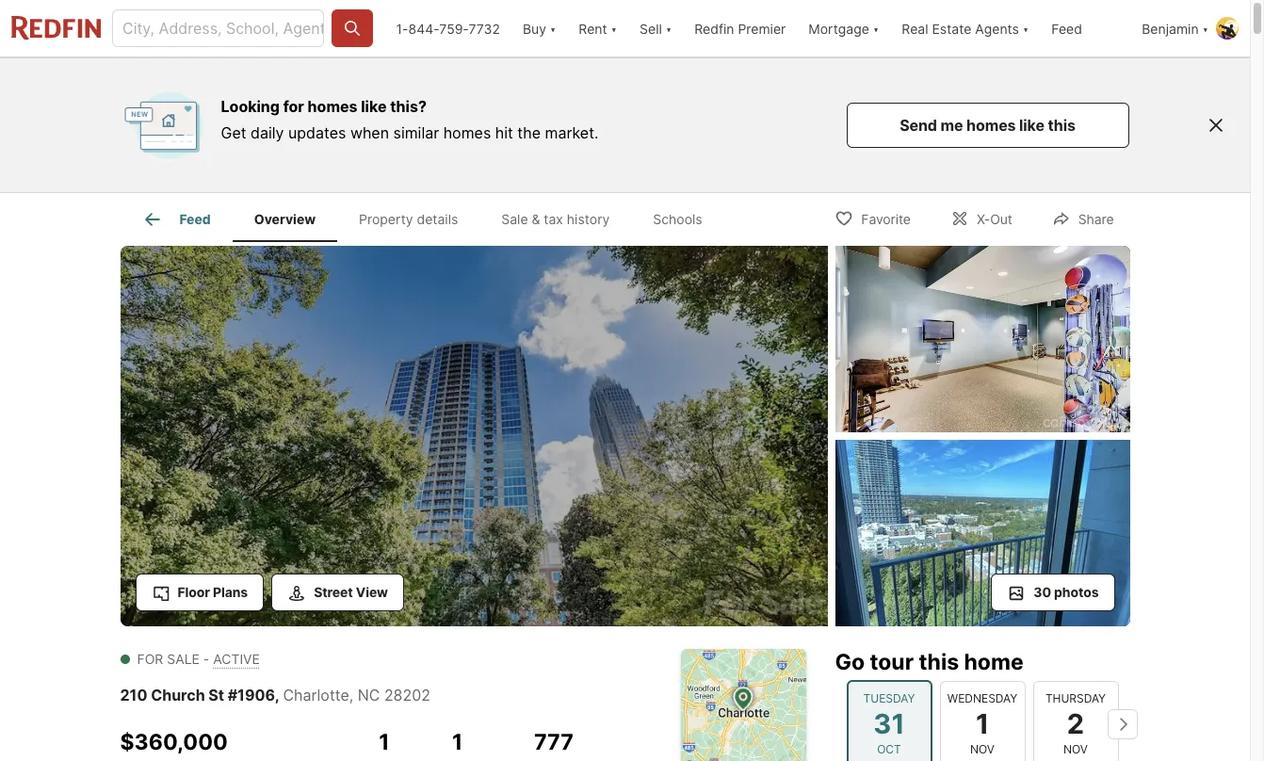 Task type: vqa. For each thing, say whether or not it's contained in the screenshot.
Street
yes



Task type: describe. For each thing, give the bounding box(es) containing it.
nov for 2
[[1064, 743, 1088, 757]]

send me homes like this button
[[847, 103, 1129, 148]]

mortgage ▾
[[809, 20, 879, 36]]

similar
[[393, 123, 439, 142]]

out
[[991, 211, 1013, 227]]

2 , from the left
[[349, 686, 354, 705]]

floor
[[178, 584, 210, 600]]

details
[[417, 211, 458, 227]]

get
[[221, 123, 246, 142]]

looking
[[221, 97, 280, 116]]

▾ for benjamin ▾
[[1203, 20, 1209, 36]]

go
[[835, 649, 865, 676]]

like for this?
[[361, 97, 387, 116]]

759-
[[439, 20, 469, 36]]

210
[[120, 686, 147, 705]]

schools tab
[[632, 197, 724, 242]]

daily
[[251, 123, 284, 142]]

me
[[941, 116, 963, 135]]

844-
[[409, 20, 439, 36]]

feed inside button
[[1052, 20, 1083, 36]]

1-844-759-7732
[[396, 20, 500, 36]]

user photo image
[[1217, 17, 1239, 40]]

history
[[567, 211, 610, 227]]

charlotte
[[283, 686, 349, 705]]

when
[[350, 123, 389, 142]]

for
[[283, 97, 304, 116]]

buy
[[523, 20, 547, 36]]

x-
[[977, 211, 991, 227]]

premier
[[738, 20, 786, 36]]

mortgage ▾ button
[[797, 0, 891, 57]]

tuesday 31 oct
[[864, 691, 915, 757]]

7732
[[469, 20, 500, 36]]

updates
[[288, 123, 346, 142]]

property details tab
[[337, 197, 480, 242]]

1 horizontal spatial homes
[[444, 123, 491, 142]]

30 photos
[[1034, 584, 1099, 600]]

redfin
[[695, 20, 735, 36]]

plans
[[213, 584, 248, 600]]

sell
[[640, 20, 662, 36]]

share button
[[1036, 198, 1130, 237]]

favorite
[[862, 211, 911, 227]]

1 inside wednesday 1 nov
[[976, 707, 990, 740]]

1 vertical spatial this
[[919, 649, 959, 676]]

real
[[902, 20, 929, 36]]

buy ▾ button
[[523, 0, 556, 57]]

1 , from the left
[[275, 686, 279, 705]]

sale
[[167, 651, 200, 667]]

feed button
[[1041, 0, 1131, 57]]

tab list containing feed
[[120, 193, 739, 242]]

homes for for
[[308, 97, 358, 116]]

1 vertical spatial feed
[[179, 211, 211, 227]]

overview
[[254, 211, 316, 227]]

redfin image
[[121, 83, 206, 168]]

rent
[[579, 20, 607, 36]]

sell ▾ button
[[629, 0, 683, 57]]

street view button
[[272, 574, 404, 612]]

#1906
[[228, 686, 275, 705]]

real estate agents ▾ link
[[902, 0, 1029, 57]]

active link
[[213, 651, 260, 667]]

$360,000
[[120, 729, 228, 756]]

this inside button
[[1048, 116, 1076, 135]]

home
[[964, 649, 1024, 676]]

nov for 1
[[971, 743, 995, 757]]

estate
[[932, 20, 972, 36]]

1-
[[396, 20, 409, 36]]

feed link
[[142, 208, 211, 231]]

thursday
[[1046, 691, 1106, 706]]

send me homes like this
[[900, 116, 1076, 135]]

benjamin ▾
[[1142, 20, 1209, 36]]

view
[[356, 584, 388, 600]]

City, Address, School, Agent, ZIP search field
[[112, 9, 324, 47]]

market.
[[545, 123, 599, 142]]

for sale - active
[[137, 651, 260, 667]]

wednesday
[[948, 691, 1018, 706]]

▾ for rent ▾
[[611, 20, 617, 36]]

redfin premier
[[695, 20, 786, 36]]

send
[[900, 116, 938, 135]]

street view
[[314, 584, 388, 600]]



Task type: locate. For each thing, give the bounding box(es) containing it.
2 horizontal spatial homes
[[967, 116, 1016, 135]]

floor plans button
[[135, 574, 264, 612]]

2 nov from the left
[[1064, 743, 1088, 757]]

feed left overview on the left
[[179, 211, 211, 227]]

2 ▾ from the left
[[611, 20, 617, 36]]

map entry image
[[681, 649, 806, 761]]

sale & tax history
[[502, 211, 610, 227]]

▾ left 'user photo'
[[1203, 20, 1209, 36]]

5 ▾ from the left
[[1023, 20, 1029, 36]]

for
[[137, 651, 163, 667]]

2
[[1068, 707, 1085, 740]]

1 ▾ from the left
[[550, 20, 556, 36]]

submit search image
[[343, 19, 362, 38]]

go tour this home
[[835, 649, 1024, 676]]

0 horizontal spatial homes
[[308, 97, 358, 116]]

next image
[[1108, 709, 1138, 740]]

0 vertical spatial this
[[1048, 116, 1076, 135]]

wednesday 1 nov
[[948, 691, 1018, 757]]

real estate agents ▾
[[902, 20, 1029, 36]]

rent ▾ button
[[579, 0, 617, 57]]

2 horizontal spatial 1
[[976, 707, 990, 740]]

share
[[1079, 211, 1114, 227]]

benjamin
[[1142, 20, 1199, 36]]

homes right me
[[967, 116, 1016, 135]]

thursday 2 nov
[[1046, 691, 1106, 757]]

▾ right 'mortgage'
[[873, 20, 879, 36]]

0 horizontal spatial nov
[[971, 743, 995, 757]]

agents
[[976, 20, 1019, 36]]

▾ right the buy
[[550, 20, 556, 36]]

,
[[275, 686, 279, 705], [349, 686, 354, 705]]

31
[[874, 707, 905, 740]]

church
[[151, 686, 205, 705]]

nov inside wednesday 1 nov
[[971, 743, 995, 757]]

0 horizontal spatial feed
[[179, 211, 211, 227]]

▾ for buy ▾
[[550, 20, 556, 36]]

nov down wednesday
[[971, 743, 995, 757]]

mortgage
[[809, 20, 870, 36]]

, left nc
[[349, 686, 354, 705]]

floor plans
[[178, 584, 248, 600]]

rent ▾
[[579, 20, 617, 36]]

1 horizontal spatial nov
[[1064, 743, 1088, 757]]

, left 'charlotte'
[[275, 686, 279, 705]]

photos
[[1055, 584, 1099, 600]]

tuesday
[[864, 691, 915, 706]]

1 nov from the left
[[971, 743, 995, 757]]

tour
[[870, 649, 914, 676]]

▾
[[550, 20, 556, 36], [611, 20, 617, 36], [666, 20, 672, 36], [873, 20, 879, 36], [1023, 20, 1029, 36], [1203, 20, 1209, 36]]

street
[[314, 584, 353, 600]]

210 church st #1906 , charlotte , nc 28202
[[120, 686, 431, 705]]

looking for homes like this? get daily updates when similar homes hit the market.
[[221, 97, 599, 142]]

nov
[[971, 743, 995, 757], [1064, 743, 1088, 757]]

1
[[976, 707, 990, 740], [379, 729, 390, 756], [452, 729, 463, 756]]

oct
[[878, 743, 902, 757]]

this?
[[390, 97, 427, 116]]

homes inside button
[[967, 116, 1016, 135]]

0 horizontal spatial like
[[361, 97, 387, 116]]

1 horizontal spatial 1
[[452, 729, 463, 756]]

x-out button
[[935, 198, 1029, 237]]

like inside looking for homes like this? get daily updates when similar homes hit the market.
[[361, 97, 387, 116]]

mortgage ▾ button
[[809, 0, 879, 57]]

1 horizontal spatial feed
[[1052, 20, 1083, 36]]

0 horizontal spatial ,
[[275, 686, 279, 705]]

0 vertical spatial feed
[[1052, 20, 1083, 36]]

this
[[1048, 116, 1076, 135], [919, 649, 959, 676]]

like inside button
[[1020, 116, 1045, 135]]

st
[[209, 686, 224, 705]]

1-844-759-7732 link
[[396, 20, 500, 36]]

homes up updates
[[308, 97, 358, 116]]

▾ inside dropdown button
[[1023, 20, 1029, 36]]

like for this
[[1020, 116, 1045, 135]]

real estate agents ▾ button
[[891, 0, 1041, 57]]

▾ right sell
[[666, 20, 672, 36]]

homes for me
[[967, 116, 1016, 135]]

nov down 2
[[1064, 743, 1088, 757]]

sale
[[502, 211, 528, 227]]

rent ▾ button
[[568, 0, 629, 57]]

0 horizontal spatial 1
[[379, 729, 390, 756]]

hit
[[495, 123, 513, 142]]

1 horizontal spatial like
[[1020, 116, 1045, 135]]

like right me
[[1020, 116, 1045, 135]]

the
[[518, 123, 541, 142]]

None button
[[847, 680, 932, 761], [940, 681, 1026, 761], [1033, 681, 1119, 761], [847, 680, 932, 761], [940, 681, 1026, 761], [1033, 681, 1119, 761]]

30
[[1034, 584, 1052, 600]]

homes left hit
[[444, 123, 491, 142]]

▾ for mortgage ▾
[[873, 20, 879, 36]]

redfin premier button
[[683, 0, 797, 57]]

1 horizontal spatial ,
[[349, 686, 354, 705]]

-
[[203, 651, 209, 667]]

tax
[[544, 211, 563, 227]]

nov inside thursday 2 nov
[[1064, 743, 1088, 757]]

6 ▾ from the left
[[1203, 20, 1209, 36]]

1 horizontal spatial this
[[1048, 116, 1076, 135]]

3 ▾ from the left
[[666, 20, 672, 36]]

sell ▾
[[640, 20, 672, 36]]

▾ right rent
[[611, 20, 617, 36]]

sale & tax history tab
[[480, 197, 632, 242]]

buy ▾
[[523, 20, 556, 36]]

schools
[[653, 211, 703, 227]]

tab list
[[120, 193, 739, 242]]

0 horizontal spatial this
[[919, 649, 959, 676]]

property details
[[359, 211, 458, 227]]

feed right 'agents'
[[1052, 20, 1083, 36]]

homes
[[308, 97, 358, 116], [967, 116, 1016, 135], [444, 123, 491, 142]]

28202
[[384, 686, 431, 705]]

property
[[359, 211, 413, 227]]

nc
[[358, 686, 380, 705]]

active
[[213, 651, 260, 667]]

&
[[532, 211, 540, 227]]

buy ▾ button
[[512, 0, 568, 57]]

777
[[534, 729, 574, 756]]

▾ right 'agents'
[[1023, 20, 1029, 36]]

favorite button
[[819, 198, 927, 237]]

like up when
[[361, 97, 387, 116]]

210 church st #1906, charlotte, nc 28202 image
[[120, 246, 828, 627], [835, 246, 1130, 433], [835, 440, 1130, 627]]

30 photos button
[[992, 574, 1115, 612]]

4 ▾ from the left
[[873, 20, 879, 36]]

▾ for sell ▾
[[666, 20, 672, 36]]

overview tab
[[232, 197, 337, 242]]



